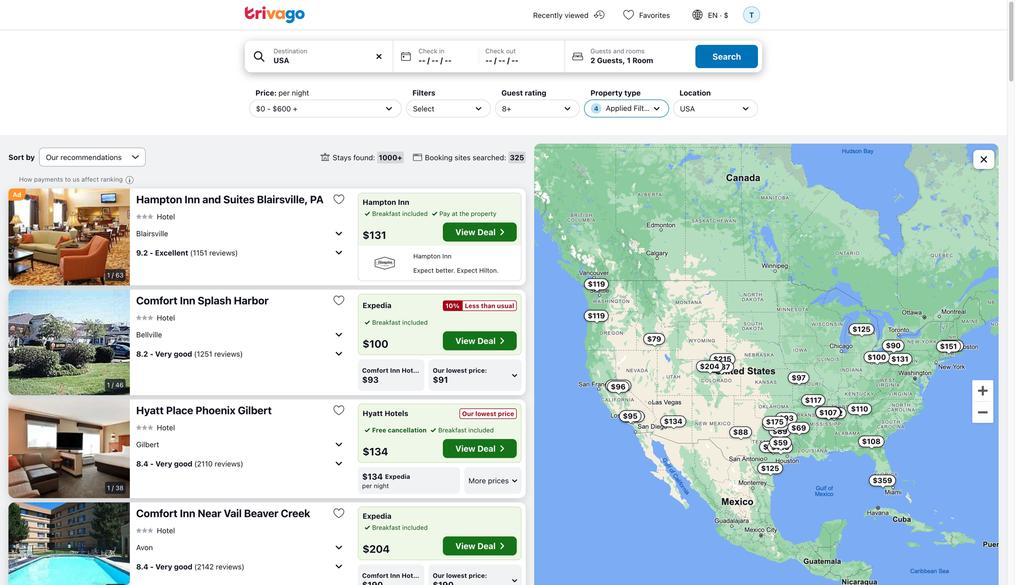 Task type: vqa. For each thing, say whether or not it's contained in the screenshot.
3rd '/' from left
no



Task type: locate. For each thing, give the bounding box(es) containing it.
4 hotel button from the top
[[136, 526, 175, 535]]

comfort inn near vail beaver creek, (avon, usa) image
[[8, 503, 130, 585]]

Destination field
[[245, 41, 393, 72]]

3 view deal from the top
[[456, 444, 496, 454]]

blairsville,
[[257, 193, 308, 205]]

found:
[[354, 153, 375, 162]]

our for our lowest price:
[[433, 572, 445, 579]]

0 horizontal spatial per
[[279, 88, 290, 97]]

view for $134
[[456, 444, 476, 454]]

check
[[419, 47, 438, 55], [486, 47, 505, 55]]

1 vertical spatial $126 button
[[768, 441, 793, 453]]

good
[[174, 350, 192, 358], [174, 459, 193, 468], [174, 562, 193, 571]]

view up 'our lowest price:'
[[456, 541, 476, 551]]

excellent
[[155, 248, 188, 257]]

1 horizontal spatial gilbert
[[238, 404, 272, 416]]

1 vertical spatial 8.4
[[136, 562, 148, 571]]

and up guests,
[[614, 47, 625, 55]]

$89
[[773, 427, 788, 436]]

check for check out -- / -- / --
[[486, 47, 505, 55]]

our inside button
[[433, 572, 445, 579]]

1 $119 from the top
[[588, 280, 605, 288]]

4 view deal button from the top
[[443, 537, 517, 556]]

good left the (2142
[[174, 562, 193, 571]]

$131 up hampton inn image
[[363, 229, 387, 241]]

expect better. expect hilton.
[[414, 267, 499, 274]]

1 deal from the top
[[478, 227, 496, 237]]

3 deal from the top
[[478, 444, 496, 454]]

2 8.4 from the top
[[136, 562, 148, 571]]

deal for $100
[[478, 336, 496, 346]]

1 horizontal spatial expect
[[457, 267, 478, 274]]

comfort for comfort inn hotels $93
[[362, 367, 389, 374]]

price: inside our lowest price: $91
[[469, 367, 487, 374]]

view up the more on the left bottom
[[456, 444, 476, 454]]

$151
[[941, 342, 958, 351]]

hotels
[[402, 367, 423, 374], [385, 409, 409, 418], [402, 572, 423, 579]]

$126 down the $117 button
[[820, 408, 838, 417]]

view deal button for $131
[[443, 223, 517, 242]]

$134 right $112 button
[[664, 417, 683, 426]]

1 horizontal spatial per
[[362, 482, 372, 490]]

2 view deal button from the top
[[443, 331, 517, 350]]

0 horizontal spatial gilbert
[[136, 440, 159, 449]]

hyatt up free
[[363, 409, 383, 418]]

0 vertical spatial $119 button
[[585, 278, 609, 290]]

hampton inn up better. on the left top of page
[[414, 252, 452, 260]]

hotels for comfort inn hotels $93
[[402, 367, 423, 374]]

view deal down pay at the property
[[456, 227, 496, 237]]

0 horizontal spatial night
[[292, 88, 309, 97]]

8.4 for comfort inn near vail beaver creek
[[136, 562, 148, 571]]

1 vertical spatial $126
[[772, 443, 790, 452]]

reviews) down bellville "button"
[[214, 350, 243, 358]]

view deal down less
[[456, 336, 496, 346]]

1 view from the top
[[456, 227, 476, 237]]

0 vertical spatial price:
[[469, 367, 487, 374]]

deal up our lowest price: button
[[478, 541, 496, 551]]

1 price: from the top
[[469, 367, 487, 374]]

included
[[402, 210, 428, 217], [402, 319, 428, 326], [469, 426, 494, 434], [402, 524, 428, 531]]

1 horizontal spatial $125 button
[[849, 324, 875, 335]]

hyatt hotels
[[363, 409, 409, 418]]

2 view from the top
[[456, 336, 476, 346]]

0 vertical spatial lowest
[[446, 367, 467, 374]]

$59
[[774, 438, 788, 447]]

8.4
[[136, 459, 148, 468], [136, 562, 148, 571]]

3 hotel from the top
[[157, 423, 175, 432]]

hotels for comfort inn hotels
[[402, 572, 423, 579]]

0 vertical spatial filters
[[413, 88, 436, 97]]

very right 8.2
[[155, 350, 172, 358]]

hotel down the place
[[157, 423, 175, 432]]

2 vertical spatial hotels
[[402, 572, 423, 579]]

2 vertical spatial lowest
[[446, 572, 467, 579]]

check left in
[[419, 47, 438, 55]]

$125 button up '$100' button
[[849, 324, 875, 335]]

hotel up bellville
[[157, 313, 175, 322]]

8.2
[[136, 350, 148, 358]]

0 vertical spatial hotels
[[402, 367, 423, 374]]

more prices
[[469, 476, 509, 485]]

0 horizontal spatial filters
[[413, 88, 436, 97]]

1 vertical spatial filters
[[634, 104, 655, 112]]

expect
[[414, 267, 434, 274], [457, 267, 478, 274]]

1 horizontal spatial $126
[[820, 408, 838, 417]]

1 for comfort inn splash harbor
[[107, 381, 110, 389]]

view deal for $131
[[456, 227, 496, 237]]

1 left 46
[[107, 381, 110, 389]]

$107 button
[[816, 407, 841, 418]]

1 8.4 from the top
[[136, 459, 148, 468]]

good for splash
[[174, 350, 192, 358]]

hotel button up the 'blairsville'
[[136, 212, 175, 221]]

lowest inside our lowest price: $91
[[446, 367, 467, 374]]

very for hyatt place phoenix gilbert
[[156, 459, 172, 468]]

1 check from the left
[[419, 47, 438, 55]]

our lowest price
[[462, 410, 514, 417]]

the
[[460, 210, 469, 217]]

$125 button down $493 button
[[758, 463, 783, 474]]

1 vertical spatial hampton inn
[[414, 252, 452, 260]]

sites
[[455, 153, 471, 162]]

pay at the property button
[[430, 209, 497, 218]]

1 vertical spatial $93
[[779, 414, 794, 423]]

1 vertical spatial price:
[[469, 572, 487, 579]]

hotel for hyatt place phoenix gilbert
[[157, 423, 175, 432]]

clear image
[[374, 52, 384, 61]]

9.2 - excellent (1151 reviews)
[[136, 248, 238, 257]]

less
[[465, 302, 480, 309]]

0 horizontal spatial hyatt
[[136, 404, 164, 416]]

0 vertical spatial good
[[174, 350, 192, 358]]

4 view deal from the top
[[456, 541, 496, 551]]

2 hotel from the top
[[157, 313, 175, 322]]

deal up more prices
[[478, 444, 496, 454]]

view deal up our lowest price: button
[[456, 541, 496, 551]]

1 vertical spatial gilbert
[[136, 440, 159, 449]]

1 vertical spatial very
[[156, 459, 172, 468]]

our for our lowest price: $91
[[433, 367, 445, 374]]

view deal for $134
[[456, 444, 496, 454]]

$100 down the $90 button
[[868, 353, 887, 361]]

comfort inside comfort inn hotels $93
[[362, 367, 389, 374]]

0 vertical spatial $204
[[700, 362, 720, 371]]

price: inside our lowest price: button
[[469, 572, 487, 579]]

+
[[293, 104, 298, 113]]

0 horizontal spatial $93
[[362, 375, 379, 385]]

1 horizontal spatial $131
[[892, 355, 909, 363]]

1 horizontal spatial hyatt
[[363, 409, 383, 418]]

price: per night
[[256, 88, 309, 97]]

booking
[[425, 153, 453, 162]]

1 horizontal spatial $126 button
[[816, 407, 841, 418]]

1 left 63
[[107, 271, 110, 279]]

4 view from the top
[[456, 541, 476, 551]]

1 for hyatt place phoenix gilbert
[[107, 484, 110, 492]]

$100
[[363, 337, 389, 350], [868, 353, 887, 361]]

hotel button up avon
[[136, 526, 175, 535]]

booking sites searched: 325
[[425, 153, 524, 162]]

our
[[433, 367, 445, 374], [462, 410, 474, 417], [433, 572, 445, 579]]

search button
[[696, 45, 758, 68]]

reviews) for splash
[[214, 350, 243, 358]]

$93 inside comfort inn hotels $93
[[362, 375, 379, 385]]

2 vertical spatial very
[[156, 562, 172, 571]]

10%
[[446, 302, 460, 309]]

expedia down hampton inn image
[[363, 301, 392, 310]]

$151 button
[[937, 341, 961, 352]]

usa
[[680, 104, 695, 113]]

1 horizontal spatial check
[[486, 47, 505, 55]]

check inside check out -- / -- / --
[[486, 47, 505, 55]]

1 vertical spatial per
[[362, 482, 372, 490]]

0 horizontal spatial $131
[[363, 229, 387, 241]]

price: for our lowest price: $91
[[469, 367, 487, 374]]

our right comfort inn hotels
[[433, 572, 445, 579]]

deal down property on the left top of the page
[[478, 227, 496, 237]]

2 vertical spatial $134
[[362, 472, 383, 482]]

0 vertical spatial $119
[[588, 280, 605, 288]]

$131 $204
[[700, 355, 909, 371]]

good left (1251
[[174, 350, 192, 358]]

hotel button down the place
[[136, 423, 175, 432]]

en · $
[[708, 11, 729, 20]]

$175 button
[[763, 416, 788, 428]]

breakfast
[[372, 210, 401, 217], [372, 319, 401, 326], [438, 426, 467, 434], [372, 524, 401, 531]]

0 vertical spatial $126 button
[[816, 407, 841, 418]]

more
[[469, 476, 486, 485]]

2 check from the left
[[486, 47, 505, 55]]

breakfast included button
[[363, 209, 428, 218], [363, 318, 428, 327], [429, 425, 494, 435], [363, 523, 428, 532]]

hotel for comfort inn near vail beaver creek
[[157, 526, 175, 535]]

our left price
[[462, 410, 474, 417]]

gilbert inside 'button'
[[136, 440, 159, 449]]

hampton inn
[[363, 198, 410, 207], [414, 252, 452, 260]]

hotels left our lowest price: $91
[[402, 367, 423, 374]]

$131 inside $131 $204
[[892, 355, 909, 363]]

2 expect from the left
[[457, 267, 478, 274]]

3 view deal button from the top
[[443, 439, 517, 458]]

hotels inside comfort inn hotels button
[[402, 572, 423, 579]]

$93
[[362, 375, 379, 385], [779, 414, 794, 423]]

0 vertical spatial expedia
[[363, 301, 392, 310]]

$131 for $131
[[363, 229, 387, 241]]

and inside button
[[202, 193, 221, 205]]

2 view deal from the top
[[456, 336, 496, 346]]

0 horizontal spatial $126 button
[[768, 441, 793, 453]]

deal for $131
[[478, 227, 496, 237]]

hotel button for hyatt place phoenix gilbert
[[136, 423, 175, 432]]

and
[[614, 47, 625, 55], [202, 193, 221, 205]]

1 horizontal spatial $100
[[868, 353, 887, 361]]

$100 inside button
[[868, 353, 887, 361]]

hampton inn image
[[363, 256, 407, 271]]

gilbert inside button
[[238, 404, 272, 416]]

$134 down free
[[363, 445, 388, 458]]

4 deal from the top
[[478, 541, 496, 551]]

t
[[750, 10, 754, 19]]

3 hotel button from the top
[[136, 423, 175, 432]]

good left (2110
[[174, 459, 193, 468]]

1 horizontal spatial $204
[[700, 362, 720, 371]]

view down the
[[456, 227, 476, 237]]

hampton down 1000+
[[363, 198, 396, 207]]

$107
[[820, 408, 838, 417]]

1 vertical spatial $119 button
[[584, 310, 609, 322]]

$134 up per night
[[362, 472, 383, 482]]

hampton inn and suites blairsville, pa button
[[136, 193, 324, 206]]

$119 for 1st $119 button from the bottom of the page
[[588, 311, 605, 320]]

hampton up better. on the left top of page
[[414, 252, 441, 260]]

$131 down the $90 button
[[892, 355, 909, 363]]

0 vertical spatial $93
[[362, 375, 379, 385]]

view deal button down 10% less than usual
[[443, 331, 517, 350]]

0 vertical spatial per
[[279, 88, 290, 97]]

1 expect from the left
[[414, 267, 434, 274]]

1 vertical spatial and
[[202, 193, 221, 205]]

$215 button
[[710, 353, 736, 365]]

0 vertical spatial 8.4
[[136, 459, 148, 468]]

1 horizontal spatial and
[[614, 47, 625, 55]]

hyatt inside button
[[136, 404, 164, 416]]

lowest inside button
[[446, 572, 467, 579]]

4 hotel from the top
[[157, 526, 175, 535]]

$187 button
[[709, 361, 734, 373]]

2 hotel button from the top
[[136, 313, 175, 322]]

3 very from the top
[[156, 562, 172, 571]]

1 down rooms
[[627, 56, 631, 65]]

1 vertical spatial our
[[462, 410, 474, 417]]

affect
[[81, 176, 99, 183]]

1 inside guests and rooms 2 guests, 1 room
[[627, 56, 631, 65]]

0 horizontal spatial and
[[202, 193, 221, 205]]

$204 inside $131 $204
[[700, 362, 720, 371]]

0 horizontal spatial check
[[419, 47, 438, 55]]

hotel button up bellville
[[136, 313, 175, 322]]

filters up select
[[413, 88, 436, 97]]

0 vertical spatial $126
[[820, 408, 838, 417]]

hotels left 'our lowest price:'
[[402, 572, 423, 579]]

map region
[[534, 144, 999, 585]]

view deal button up the more on the left bottom
[[443, 439, 517, 458]]

0 vertical spatial gilbert
[[238, 404, 272, 416]]

hotels up free cancellation 'button'
[[385, 409, 409, 418]]

1 left 38 at bottom left
[[107, 484, 110, 492]]

0 vertical spatial very
[[155, 350, 172, 358]]

$126 button down $89 button
[[768, 441, 793, 453]]

recently viewed
[[533, 11, 589, 20]]

hotel up the 'blairsville'
[[157, 212, 175, 221]]

(1151
[[190, 248, 207, 257]]

deal down than
[[478, 336, 496, 346]]

0 vertical spatial and
[[614, 47, 625, 55]]

·
[[720, 11, 722, 20]]

0 vertical spatial $131
[[363, 229, 387, 241]]

1 view deal button from the top
[[443, 223, 517, 242]]

filters down type
[[634, 104, 655, 112]]

suites
[[223, 193, 255, 205]]

1 very from the top
[[155, 350, 172, 358]]

hotels inside comfort inn hotels $93
[[402, 367, 423, 374]]

1 vertical spatial $119
[[588, 311, 605, 320]]

1
[[627, 56, 631, 65], [107, 271, 110, 279], [107, 381, 110, 389], [107, 484, 110, 492]]

check left out
[[486, 47, 505, 55]]

gilbert up 8.4 - very good (2110 reviews)
[[136, 440, 159, 449]]

lowest for our lowest price: $91
[[446, 367, 467, 374]]

1 vertical spatial $100
[[868, 353, 887, 361]]

0 horizontal spatial $125
[[762, 464, 780, 473]]

recently
[[533, 11, 563, 20]]

3 good from the top
[[174, 562, 193, 571]]

0 horizontal spatial expect
[[414, 267, 434, 274]]

$359
[[873, 476, 893, 485]]

0 vertical spatial hampton inn
[[363, 198, 410, 207]]

0 horizontal spatial hampton inn
[[363, 198, 410, 207]]

hampton up the 'blairsville'
[[136, 193, 182, 205]]

gilbert
[[238, 404, 272, 416], [136, 440, 159, 449]]

night
[[292, 88, 309, 97], [374, 482, 389, 490]]

view for $131
[[456, 227, 476, 237]]

hyatt left the place
[[136, 404, 164, 416]]

hyatt place phoenix gilbert button
[[136, 404, 324, 417]]

$0
[[256, 104, 265, 113]]

check for check in -- / -- / --
[[419, 47, 438, 55]]

1 vertical spatial $131
[[892, 355, 909, 363]]

1 hotel button from the top
[[136, 212, 175, 221]]

0 horizontal spatial hampton
[[136, 193, 182, 205]]

2 price: from the top
[[469, 572, 487, 579]]

$100 up comfort inn hotels $93
[[363, 337, 389, 350]]

2 vertical spatial good
[[174, 562, 193, 571]]

$125 up '$100' button
[[853, 325, 871, 334]]

harbor
[[234, 294, 269, 307]]

very left the (2142
[[156, 562, 172, 571]]

$110
[[851, 405, 869, 413]]

2 vertical spatial our
[[433, 572, 445, 579]]

gilbert up gilbert 'button'
[[238, 404, 272, 416]]

1 for hampton inn and suites blairsville, pa
[[107, 271, 110, 279]]

$126 down $89 button
[[772, 443, 790, 452]]

our for our lowest price
[[462, 410, 474, 417]]

1 vertical spatial good
[[174, 459, 193, 468]]

$89 $108
[[773, 427, 881, 446]]

view deal button down property on the left top of the page
[[443, 223, 517, 242]]

hyatt for hyatt place phoenix gilbert
[[136, 404, 164, 416]]

1 vertical spatial lowest
[[476, 410, 497, 417]]

0 vertical spatial $134
[[664, 417, 683, 426]]

2 good from the top
[[174, 459, 193, 468]]

hampton inn down 1000+
[[363, 198, 410, 207]]

blairsville button
[[136, 225, 345, 242]]

2 deal from the top
[[478, 336, 496, 346]]

comfort inside "button"
[[136, 294, 178, 307]]

price:
[[256, 88, 277, 97]]

$122 button
[[822, 407, 847, 419]]

expect left hilton.
[[457, 267, 478, 274]]

$93 button
[[776, 412, 798, 424]]

$126 button down the $117 button
[[816, 407, 841, 418]]

reviews) down gilbert 'button'
[[215, 459, 243, 468]]

hotel button for comfort inn splash harbor
[[136, 313, 175, 322]]

our inside our lowest price: $91
[[433, 367, 445, 374]]

0 horizontal spatial $125 button
[[758, 463, 783, 474]]

reviews) down avon button
[[216, 562, 245, 571]]

2 horizontal spatial hampton
[[414, 252, 441, 260]]

hyatt place phoenix gilbert, (gilbert, usa) image
[[8, 400, 130, 498]]

expedia up per night
[[385, 473, 410, 480]]

(2142
[[194, 562, 214, 571]]

and left suites
[[202, 193, 221, 205]]

2 $119 from the top
[[588, 311, 605, 320]]

view up our lowest price: $91
[[456, 336, 476, 346]]

1 good from the top
[[174, 350, 192, 358]]

2 very from the top
[[156, 459, 172, 468]]

creek
[[281, 507, 310, 519]]

very left (2110
[[156, 459, 172, 468]]

1 horizontal spatial $125
[[853, 325, 871, 334]]

3 view from the top
[[456, 444, 476, 454]]

us
[[73, 176, 80, 183]]

check inside check in -- / -- / --
[[419, 47, 438, 55]]

view deal button up our lowest price: button
[[443, 537, 517, 556]]

$125
[[853, 325, 871, 334], [762, 464, 780, 473]]

0 vertical spatial our
[[433, 367, 445, 374]]

$154 button
[[606, 380, 632, 392]]

1 vertical spatial $204
[[363, 543, 390, 555]]

expect left better. on the left top of page
[[414, 267, 434, 274]]

hampton inside button
[[136, 193, 182, 205]]

destination
[[274, 47, 308, 55]]

$97 button
[[788, 372, 810, 384]]

$96 button
[[607, 381, 630, 393]]

1 horizontal spatial night
[[374, 482, 389, 490]]

1 hotel from the top
[[157, 212, 175, 221]]

1 horizontal spatial $93
[[779, 414, 794, 423]]

hyatt
[[136, 404, 164, 416], [363, 409, 383, 418]]

inn inside comfort inn hotels $93
[[390, 367, 400, 374]]

comfort inn splash harbor, (bellville, usa) image
[[8, 290, 130, 395]]

favorites
[[640, 11, 670, 20]]

1 vertical spatial $134
[[363, 445, 388, 458]]

comfort inn hotels button
[[358, 565, 425, 585]]

view deal for $100
[[456, 336, 496, 346]]

our up $91
[[433, 367, 445, 374]]

1000+
[[379, 153, 402, 162]]

$125 down $493 button
[[762, 464, 780, 473]]

0 horizontal spatial $100
[[363, 337, 389, 350]]

comfort inn hotels $93
[[362, 367, 423, 385]]

comfort for comfort inn hotels
[[362, 572, 389, 579]]

out
[[506, 47, 516, 55]]

325
[[510, 153, 524, 162]]

$88 button
[[730, 427, 752, 438]]

1 vertical spatial expedia
[[385, 473, 410, 480]]

1 view deal from the top
[[456, 227, 496, 237]]

hotel up 8.4 - very good (2142 reviews)
[[157, 526, 175, 535]]

expedia down per night
[[363, 512, 392, 520]]

view deal up the more on the left bottom
[[456, 444, 496, 454]]

$122
[[825, 409, 843, 418]]



Task type: describe. For each thing, give the bounding box(es) containing it.
price
[[498, 410, 514, 417]]

1 / 38
[[107, 484, 124, 492]]

$112
[[624, 412, 641, 421]]

near
[[198, 507, 222, 519]]

view for $100
[[456, 336, 476, 346]]

t button
[[742, 0, 763, 30]]

per night
[[362, 482, 389, 490]]

$108
[[862, 437, 881, 446]]

comfort inn splash harbor button
[[136, 294, 324, 307]]

deal for $134
[[478, 444, 496, 454]]

very for comfort inn splash harbor
[[155, 350, 172, 358]]

view for $204
[[456, 541, 476, 551]]

2 $119 button from the top
[[584, 310, 609, 322]]

$117
[[805, 396, 822, 405]]

at
[[452, 210, 458, 217]]

avon
[[136, 543, 153, 552]]

view deal for $204
[[456, 541, 496, 551]]

1 $119 button from the top
[[585, 278, 609, 290]]

inn inside "button"
[[180, 294, 195, 307]]

hyatt place phoenix gilbert
[[136, 404, 272, 416]]

and inside guests and rooms 2 guests, 1 room
[[614, 47, 625, 55]]

2
[[591, 56, 596, 65]]

comfort for comfort inn splash harbor
[[136, 294, 178, 307]]

comfort inn splash harbor
[[136, 294, 269, 307]]

pay
[[440, 210, 450, 217]]

hotel for comfort inn splash harbor
[[157, 313, 175, 322]]

$119 for 1st $119 button
[[588, 280, 605, 288]]

$175
[[766, 418, 784, 426]]

property
[[471, 210, 497, 217]]

how payments to us affect ranking button
[[19, 175, 137, 186]]

hampton inn and suites blairsville, pa, (blairsville, usa) image
[[8, 189, 130, 285]]

price: for our lowest price:
[[469, 572, 487, 579]]

0 horizontal spatial $126
[[772, 443, 790, 452]]

splash
[[198, 294, 232, 307]]

38
[[116, 484, 124, 492]]

$187
[[713, 363, 731, 371]]

0 vertical spatial $100
[[363, 337, 389, 350]]

1 horizontal spatial hampton inn
[[414, 252, 452, 260]]

1 vertical spatial hotels
[[385, 409, 409, 418]]

comfort inn near vail beaver creek button
[[136, 507, 324, 520]]

better.
[[436, 267, 455, 274]]

in
[[439, 47, 445, 55]]

$131 button
[[888, 353, 913, 365]]

(2110
[[194, 459, 213, 468]]

check in -- / -- / --
[[419, 47, 452, 65]]

deal for $204
[[478, 541, 496, 551]]

favorites link
[[614, 0, 683, 30]]

$110 button
[[848, 403, 872, 415]]

9.2
[[136, 248, 148, 257]]

1 vertical spatial $125
[[762, 464, 780, 473]]

guest rating
[[502, 88, 547, 97]]

$90 button
[[883, 340, 905, 352]]

guest
[[502, 88, 523, 97]]

trivago logo image
[[245, 6, 305, 23]]

0 vertical spatial $125
[[853, 325, 871, 334]]

hotel button for comfort inn near vail beaver creek
[[136, 526, 175, 535]]

ad button
[[8, 189, 25, 201]]

$493
[[764, 443, 783, 451]]

guests,
[[597, 56, 625, 65]]

8+
[[502, 104, 511, 113]]

reviews) right (1151
[[209, 248, 238, 257]]

stays found: 1000+
[[333, 153, 402, 162]]

lowest for our lowest price
[[476, 410, 497, 417]]

1 vertical spatial night
[[374, 482, 389, 490]]

very for comfort inn near vail beaver creek
[[156, 562, 172, 571]]

8.2 - very good (1251 reviews)
[[136, 350, 243, 358]]

our lowest price: $91
[[433, 367, 487, 385]]

phoenix
[[196, 404, 236, 416]]

payments
[[34, 176, 63, 183]]

beaver
[[244, 507, 279, 519]]

rooms
[[626, 47, 645, 55]]

our lowest price: button
[[429, 565, 522, 585]]

1 horizontal spatial hampton
[[363, 198, 396, 207]]

$97
[[792, 373, 806, 382]]

usual
[[497, 302, 514, 309]]

comfort for comfort inn near vail beaver creek
[[136, 507, 178, 519]]

$154
[[609, 381, 628, 390]]

2 vertical spatial expedia
[[363, 512, 392, 520]]

sort by
[[8, 153, 35, 161]]

location
[[680, 88, 711, 97]]

$112 button
[[621, 411, 645, 422]]

$117 button
[[802, 395, 826, 406]]

$93 inside button
[[779, 414, 794, 423]]

$134 inside button
[[664, 417, 683, 426]]

ranking
[[101, 176, 123, 183]]

free cancellation button
[[363, 425, 427, 435]]

1 horizontal spatial filters
[[634, 104, 655, 112]]

reviews) for near
[[216, 562, 245, 571]]

1 vertical spatial $125 button
[[758, 463, 783, 474]]

view deal button for $100
[[443, 331, 517, 350]]

Destination search field
[[274, 55, 387, 66]]

$100 button
[[864, 351, 890, 363]]

$493 button
[[760, 441, 787, 453]]

0 vertical spatial $125 button
[[849, 324, 875, 335]]

comfort inn hotels
[[362, 572, 423, 579]]

8.4 for hyatt place phoenix gilbert
[[136, 459, 148, 468]]

$149 button
[[939, 340, 964, 352]]

en · $ button
[[683, 0, 742, 30]]

lowest for our lowest price:
[[446, 572, 467, 579]]

(1251
[[194, 350, 212, 358]]

$69
[[792, 423, 807, 432]]

select
[[413, 104, 435, 113]]

place
[[166, 404, 193, 416]]

ad
[[13, 191, 21, 198]]

$96
[[611, 382, 626, 391]]

pa
[[310, 193, 324, 205]]

view deal button for $204
[[443, 537, 517, 556]]

blairsville
[[136, 229, 168, 238]]

reviews) for phoenix
[[215, 459, 243, 468]]

0 vertical spatial night
[[292, 88, 309, 97]]

0 horizontal spatial $204
[[363, 543, 390, 555]]

to
[[65, 176, 71, 183]]

en
[[708, 11, 718, 20]]

good for near
[[174, 562, 193, 571]]

applied filters
[[606, 104, 655, 112]]

1 / 46
[[107, 381, 124, 389]]

good for phoenix
[[174, 459, 193, 468]]

gilbert button
[[136, 436, 345, 453]]

rating
[[525, 88, 547, 97]]

guests
[[591, 47, 612, 55]]

$600
[[273, 104, 291, 113]]

$131 for $131 $204
[[892, 355, 909, 363]]

free
[[372, 426, 386, 434]]

63
[[116, 271, 124, 279]]

$
[[724, 11, 729, 20]]

$268
[[766, 420, 786, 429]]

hyatt for hyatt hotels
[[363, 409, 383, 418]]

view deal button for $134
[[443, 439, 517, 458]]



